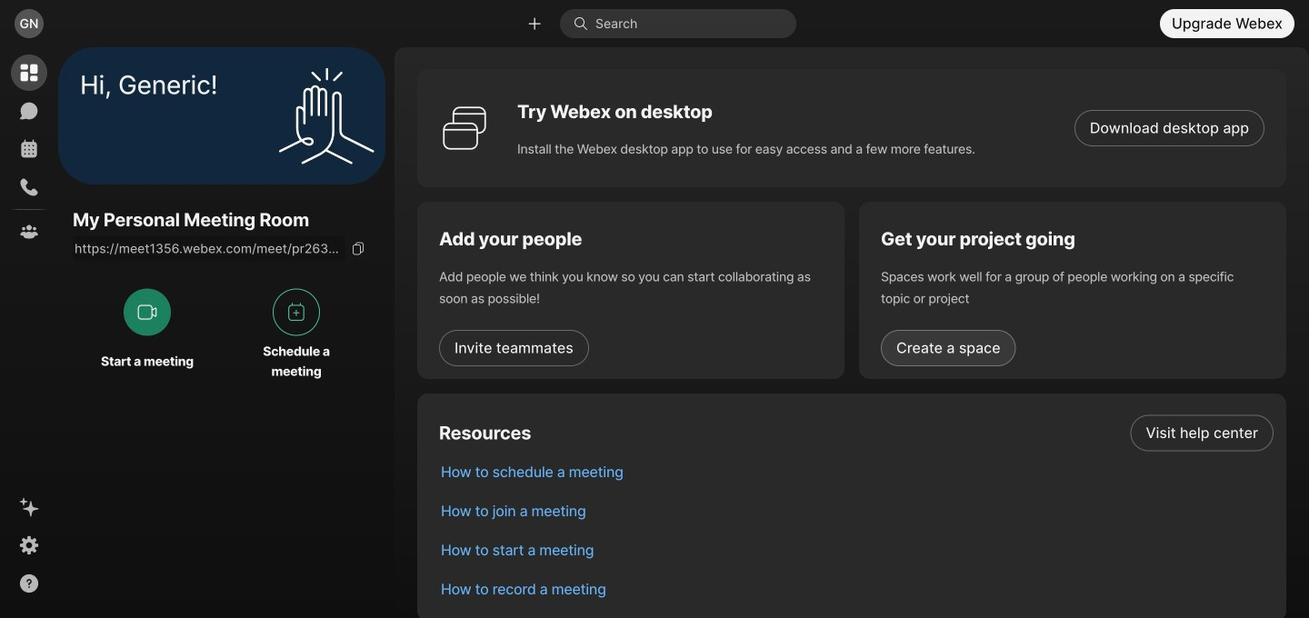 Task type: vqa. For each thing, say whether or not it's contained in the screenshot.
5th 'list item'
yes



Task type: describe. For each thing, give the bounding box(es) containing it.
2 list item from the top
[[427, 453, 1287, 492]]

1 list item from the top
[[427, 414, 1287, 453]]

webex tab list
[[11, 55, 47, 250]]

4 list item from the top
[[427, 531, 1287, 570]]



Task type: locate. For each thing, give the bounding box(es) containing it.
navigation
[[0, 47, 58, 619]]

3 list item from the top
[[427, 492, 1287, 531]]

None text field
[[73, 236, 346, 261]]

list item
[[427, 414, 1287, 453], [427, 453, 1287, 492], [427, 492, 1287, 531], [427, 531, 1287, 570], [427, 570, 1287, 610]]

two hands high fiving image
[[272, 61, 381, 171]]

5 list item from the top
[[427, 570, 1287, 610]]



